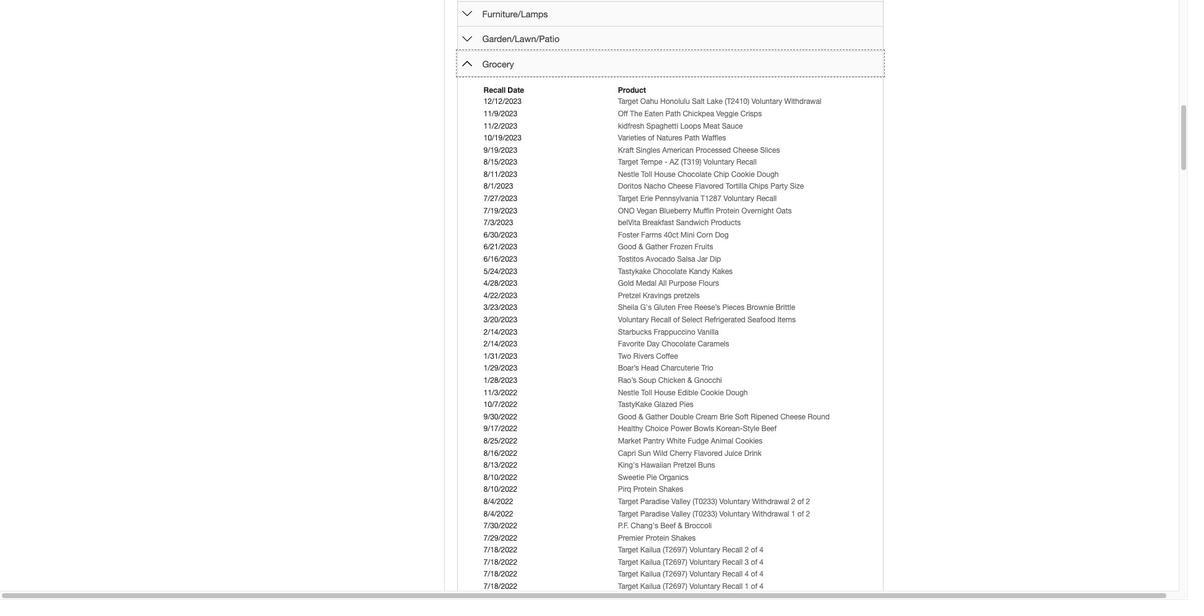 Task type: locate. For each thing, give the bounding box(es) containing it.
flavored up t1287
[[695, 182, 724, 191]]

0 horizontal spatial path
[[666, 110, 681, 118]]

1 vertical spatial 1
[[745, 583, 749, 591]]

2 gather from the top
[[646, 413, 668, 422]]

row containing 6/30/2023
[[483, 230, 867, 242]]

nestle up doritos
[[618, 170, 639, 179]]

1 horizontal spatial path
[[685, 134, 700, 142]]

0 vertical spatial withdrawal
[[785, 97, 822, 106]]

2/14/2023 down 3/20/2023
[[484, 328, 518, 337]]

4 7/18/2022 from the top
[[484, 583, 518, 591]]

pretzel down cherry
[[674, 461, 696, 470]]

1 vertical spatial circle arrow e image
[[462, 34, 472, 44]]

recall down chips
[[757, 194, 777, 203]]

dip
[[710, 255, 721, 264]]

2/14/2023 up 1/31/2023
[[484, 340, 518, 349]]

target for target paradise valley (t0233) voluntary withdrawal 1 of 2
[[618, 510, 639, 519]]

gluten
[[654, 304, 676, 312]]

23 row from the top
[[483, 363, 867, 375]]

tastykake glazed pies link
[[618, 401, 694, 409]]

vanilla
[[698, 328, 719, 337]]

kidfresh spaghetti loops meat sauce link
[[618, 122, 743, 130]]

of
[[648, 134, 655, 142], [674, 316, 680, 324], [798, 498, 805, 506], [798, 510, 805, 519], [751, 546, 758, 555], [751, 558, 758, 567], [751, 571, 758, 579], [751, 583, 758, 591]]

39 row from the top
[[483, 557, 867, 569]]

target kailua (t2697) voluntary recall 1 of 4 link
[[618, 583, 764, 591]]

0 vertical spatial shakes
[[659, 486, 684, 494]]

1 house from the top
[[655, 170, 676, 179]]

1 row from the top
[[483, 96, 867, 108]]

-
[[665, 158, 668, 167]]

chocolate
[[678, 170, 712, 179], [653, 267, 687, 276], [662, 340, 696, 349]]

0 vertical spatial path
[[666, 110, 681, 118]]

1 8/4/2022 from the top
[[484, 498, 514, 506]]

house for edible
[[655, 389, 676, 397]]

garden/lawn/patio
[[483, 34, 560, 44]]

10 row from the top
[[483, 205, 867, 217]]

paradise for target paradise valley (t0233) voluntary withdrawal 1 of 2
[[641, 510, 670, 519]]

shakes down organics
[[659, 486, 684, 494]]

16 row from the top
[[483, 278, 867, 290]]

4 for target kailua (t2697) voluntary recall 2 of 4
[[760, 546, 764, 555]]

row containing 3/20/2023
[[483, 315, 867, 327]]

4 for target kailua (t2697) voluntary recall 3 of 4
[[760, 558, 764, 567]]

2 horizontal spatial cheese
[[781, 413, 806, 422]]

target for target paradise valley (t0233) voluntary withdrawal 2 of 2
[[618, 498, 639, 506]]

toll down soup
[[642, 389, 653, 397]]

0 vertical spatial dough
[[757, 170, 779, 179]]

path down "loops"
[[685, 134, 700, 142]]

7 row from the top
[[483, 169, 867, 181]]

4/28/2023
[[484, 279, 518, 288]]

chocolate down tostitos avocado salsa jar dip
[[653, 267, 687, 276]]

1 vertical spatial flavored
[[694, 449, 723, 458]]

1 vertical spatial nestle
[[618, 389, 639, 397]]

row containing 9/19/2023
[[483, 145, 867, 157]]

3/20/2023
[[484, 316, 518, 324]]

1 vertical spatial withdrawal
[[753, 498, 790, 506]]

26 row from the top
[[483, 399, 867, 412]]

1 vertical spatial paradise
[[641, 510, 670, 519]]

tostitos avocado salsa jar dip link
[[618, 255, 721, 264]]

(t2697) down target kailua (t2697) voluntary recall 4 of 4 "link"
[[663, 583, 688, 591]]

recall down "target paradise valley (t0233) voluntary withdrawal 1 of 2"
[[723, 546, 743, 555]]

foster farms 40ct mini corn dog
[[618, 231, 729, 240]]

1 vertical spatial (t0233)
[[693, 510, 718, 519]]

2 valley from the top
[[672, 510, 691, 519]]

0 vertical spatial house
[[655, 170, 676, 179]]

0 horizontal spatial pretzel
[[618, 292, 641, 300]]

target
[[618, 97, 639, 106], [618, 158, 639, 167], [618, 194, 639, 203], [618, 498, 639, 506], [618, 510, 639, 519], [618, 546, 639, 555], [618, 558, 639, 567], [618, 571, 639, 579], [618, 583, 639, 591]]

0 vertical spatial 8/10/2022
[[484, 474, 518, 482]]

cheese left round
[[781, 413, 806, 422]]

2 vertical spatial chocolate
[[662, 340, 696, 349]]

valley
[[672, 498, 691, 506], [672, 510, 691, 519]]

row containing 11/2/2023
[[483, 120, 867, 133]]

chocolate down frappuccino
[[662, 340, 696, 349]]

22 row from the top
[[483, 351, 867, 363]]

brittle
[[776, 304, 796, 312]]

farms
[[642, 231, 662, 240]]

1 vertical spatial good
[[618, 413, 637, 422]]

kailua for target kailua (t2697) voluntary recall 3 of 4
[[641, 558, 661, 567]]

meat
[[704, 122, 720, 130]]

cheese left slices
[[733, 146, 759, 155]]

target erie pennsylvania t1287 voluntary recall
[[618, 194, 777, 203]]

pantry
[[644, 437, 665, 446]]

2 good from the top
[[618, 413, 637, 422]]

row
[[483, 96, 867, 108], [483, 108, 867, 120], [483, 120, 867, 133], [483, 133, 867, 145], [483, 145, 867, 157], [483, 157, 867, 169], [483, 169, 867, 181], [483, 181, 867, 193], [483, 193, 867, 205], [483, 205, 867, 217], [483, 217, 867, 230], [483, 230, 867, 242], [483, 242, 867, 254], [483, 254, 867, 266], [483, 266, 867, 278], [483, 278, 867, 290], [483, 290, 867, 302], [483, 302, 867, 315], [483, 315, 867, 327], [483, 327, 867, 339], [483, 339, 867, 351], [483, 351, 867, 363], [483, 363, 867, 375], [483, 375, 867, 387], [483, 387, 867, 399], [483, 399, 867, 412], [483, 412, 867, 424], [483, 424, 867, 436], [483, 436, 867, 448], [483, 448, 867, 460], [483, 460, 867, 472], [483, 472, 867, 484], [483, 484, 867, 497], [483, 497, 867, 509], [483, 509, 867, 521], [483, 521, 867, 533], [483, 533, 867, 545], [483, 545, 867, 557], [483, 557, 867, 569], [483, 569, 867, 581], [483, 581, 867, 594]]

0 vertical spatial paradise
[[641, 498, 670, 506]]

valley down organics
[[672, 498, 691, 506]]

13 row from the top
[[483, 242, 867, 254]]

toll down the tempe
[[642, 170, 653, 179]]

voluntary up crisps
[[752, 97, 783, 106]]

1 nestle from the top
[[618, 170, 639, 179]]

glazed
[[654, 401, 678, 409]]

1/31/2023
[[484, 352, 518, 361]]

3 target from the top
[[618, 194, 639, 203]]

(t2697) for target kailua (t2697) voluntary recall 2 of 4
[[663, 546, 688, 555]]

drink
[[745, 449, 762, 458]]

foster
[[618, 231, 639, 240]]

11 row from the top
[[483, 217, 867, 230]]

2 nestle from the top
[[618, 389, 639, 397]]

natures
[[657, 134, 683, 142]]

7 target from the top
[[618, 558, 639, 567]]

waffles
[[702, 134, 726, 142]]

good down foster
[[618, 243, 637, 252]]

5 row from the top
[[483, 145, 867, 157]]

row containing 6/21/2023
[[483, 242, 867, 254]]

nestle for nestle toll house edible cookie dough
[[618, 389, 639, 397]]

house up glazed
[[655, 389, 676, 397]]

4 row from the top
[[483, 133, 867, 145]]

withdrawal
[[785, 97, 822, 106], [753, 498, 790, 506], [753, 510, 790, 519]]

28 row from the top
[[483, 424, 867, 436]]

2 (t2697) from the top
[[663, 558, 688, 567]]

0 horizontal spatial cookie
[[701, 389, 724, 397]]

2 8/4/2022 from the top
[[484, 510, 514, 519]]

1 vertical spatial chocolate
[[653, 267, 687, 276]]

8/10/2022 for sweetie
[[484, 474, 518, 482]]

purpose
[[669, 279, 697, 288]]

2 paradise from the top
[[641, 510, 670, 519]]

8 row from the top
[[483, 181, 867, 193]]

paradise up p.f. chang's beef & broccoli link
[[641, 510, 670, 519]]

crisps
[[741, 110, 762, 118]]

1 vertical spatial pretzel
[[674, 461, 696, 470]]

gold
[[618, 279, 634, 288]]

25 row from the top
[[483, 387, 867, 399]]

4 kailua from the top
[[641, 583, 661, 591]]

19 row from the top
[[483, 315, 867, 327]]

singles
[[636, 146, 661, 155]]

1 horizontal spatial cheese
[[733, 146, 759, 155]]

37 row from the top
[[483, 533, 867, 545]]

belvita
[[618, 219, 641, 227]]

1 vertical spatial cheese
[[668, 182, 693, 191]]

cookie up tortilla
[[732, 170, 755, 179]]

9 target from the top
[[618, 583, 639, 591]]

pretzel
[[618, 292, 641, 300], [674, 461, 696, 470]]

1 vertical spatial 8/4/2022
[[484, 510, 514, 519]]

0 vertical spatial chocolate
[[678, 170, 712, 179]]

1 vertical spatial protein
[[634, 486, 657, 494]]

1 vertical spatial toll
[[642, 389, 653, 397]]

(t2697) down target kailua (t2697) voluntary recall 3 of 4 link
[[663, 571, 688, 579]]

31 row from the top
[[483, 460, 867, 472]]

protein down pie
[[634, 486, 657, 494]]

0 vertical spatial pretzel
[[618, 292, 641, 300]]

pennsylvania
[[655, 194, 699, 203]]

1 valley from the top
[[672, 498, 691, 506]]

3 row from the top
[[483, 120, 867, 133]]

1 horizontal spatial dough
[[757, 170, 779, 179]]

valley up p.f. chang's beef & broccoli
[[672, 510, 691, 519]]

1 vertical spatial valley
[[672, 510, 691, 519]]

2 row from the top
[[483, 108, 867, 120]]

& up edible
[[688, 376, 693, 385]]

gather up avocado
[[646, 243, 668, 252]]

white
[[667, 437, 686, 446]]

2 toll from the top
[[642, 389, 653, 397]]

good for good & gather frozen fruits
[[618, 243, 637, 252]]

0 vertical spatial toll
[[642, 170, 653, 179]]

rivers
[[634, 352, 654, 361]]

(t0233) up the target paradise valley (t0233) voluntary withdrawal 1 of 2 link
[[693, 498, 718, 506]]

shakes up target kailua (t2697) voluntary recall 2 of 4 at the bottom
[[672, 534, 696, 543]]

1 vertical spatial path
[[685, 134, 700, 142]]

6 target from the top
[[618, 546, 639, 555]]

p.f. chang's beef & broccoli link
[[618, 522, 712, 531]]

5 target from the top
[[618, 510, 639, 519]]

12 row from the top
[[483, 230, 867, 242]]

market
[[618, 437, 642, 446]]

7/18/2022 for target kailua (t2697) voluntary recall 2 of 4
[[484, 546, 518, 555]]

1 vertical spatial shakes
[[672, 534, 696, 543]]

beef up premier protein shakes
[[661, 522, 676, 531]]

furniture/lamps
[[483, 9, 548, 19]]

6/21/2023
[[484, 243, 518, 252]]

good for good & gather double cream brie soft ripened cheese round
[[618, 413, 637, 422]]

8/4/2022 for target paradise valley (t0233) voluntary withdrawal 2 of 2
[[484, 498, 514, 506]]

dough up soft
[[726, 389, 748, 397]]

tastykake glazed pies
[[618, 401, 694, 409]]

38 row from the top
[[483, 545, 867, 557]]

2 circle arrow e image from the top
[[462, 34, 472, 44]]

0 vertical spatial 2/14/2023
[[484, 328, 518, 337]]

circle arrow e image
[[462, 9, 472, 19], [462, 34, 472, 44]]

0 vertical spatial 1
[[792, 510, 796, 519]]

row containing 7/30/2022
[[483, 521, 867, 533]]

off the eaten path chickpea veggie crisps
[[618, 110, 762, 118]]

2 (t0233) from the top
[[693, 510, 718, 519]]

1 paradise from the top
[[641, 498, 670, 506]]

14 row from the top
[[483, 254, 867, 266]]

recall down target kailua (t2697) voluntary recall 4 of 4
[[723, 583, 743, 591]]

(t2697) up target kailua (t2697) voluntary recall 3 of 4 link
[[663, 546, 688, 555]]

good up healthy
[[618, 413, 637, 422]]

6 row from the top
[[483, 157, 867, 169]]

2 vertical spatial protein
[[646, 534, 670, 543]]

cheese up pennsylvania
[[668, 182, 693, 191]]

0 horizontal spatial cheese
[[668, 182, 693, 191]]

30 row from the top
[[483, 448, 867, 460]]

8/4/2022
[[484, 498, 514, 506], [484, 510, 514, 519]]

favorite
[[618, 340, 645, 349]]

capri sun wild cherry flavored juice drink link
[[618, 449, 762, 458]]

15 row from the top
[[483, 266, 867, 278]]

nestle down rao's
[[618, 389, 639, 397]]

belvita breakfast sandwich products
[[618, 219, 741, 227]]

32 row from the top
[[483, 472, 867, 484]]

1 horizontal spatial 1
[[792, 510, 796, 519]]

protein down p.f. chang's beef & broccoli link
[[646, 534, 670, 543]]

(t2697) for target kailua (t2697) voluntary recall 1 of 4
[[663, 583, 688, 591]]

row containing 1/31/2023
[[483, 351, 867, 363]]

9 row from the top
[[483, 193, 867, 205]]

products
[[711, 219, 741, 227]]

path for natures
[[685, 134, 700, 142]]

kidfresh
[[618, 122, 645, 130]]

kailua for target kailua (t2697) voluntary recall 4 of 4
[[641, 571, 661, 579]]

organics
[[659, 474, 689, 482]]

row containing 11/9/2023
[[483, 108, 867, 120]]

3 (t2697) from the top
[[663, 571, 688, 579]]

1 vertical spatial house
[[655, 389, 676, 397]]

33 row from the top
[[483, 484, 867, 497]]

1 vertical spatial gather
[[646, 413, 668, 422]]

20 row from the top
[[483, 327, 867, 339]]

gold medal all purpose flours link
[[618, 279, 720, 288]]

2 kailua from the top
[[641, 558, 661, 567]]

1 vertical spatial beef
[[661, 522, 676, 531]]

toll
[[642, 170, 653, 179], [642, 389, 653, 397]]

1 target from the top
[[618, 97, 639, 106]]

(t0233) up broccoli
[[693, 510, 718, 519]]

frappuccino
[[654, 328, 696, 337]]

1 7/18/2022 from the top
[[484, 546, 518, 555]]

29 row from the top
[[483, 436, 867, 448]]

4 target from the top
[[618, 498, 639, 506]]

circle arrow s image
[[462, 59, 472, 69]]

overnight
[[742, 207, 775, 215]]

1 vertical spatial 2/14/2023
[[484, 340, 518, 349]]

2 2/14/2023 from the top
[[484, 340, 518, 349]]

double
[[670, 413, 694, 422]]

frozen
[[670, 243, 693, 252]]

chang's
[[631, 522, 659, 531]]

shakes for premier protein shakes
[[672, 534, 696, 543]]

1 vertical spatial 8/10/2022
[[484, 486, 518, 494]]

8/10/2022 for pirq
[[484, 486, 518, 494]]

cookies
[[736, 437, 763, 446]]

row containing 3/23/2023
[[483, 302, 867, 315]]

1 horizontal spatial beef
[[762, 425, 777, 434]]

beef down ripened
[[762, 425, 777, 434]]

target for target kailua (t2697) voluntary recall 1 of 4
[[618, 583, 639, 591]]

flavored up buns
[[694, 449, 723, 458]]

cream
[[696, 413, 718, 422]]

0 vertical spatial (t0233)
[[693, 498, 718, 506]]

1 (t2697) from the top
[[663, 546, 688, 555]]

(t2697) up target kailua (t2697) voluntary recall 4 of 4 "link"
[[663, 558, 688, 567]]

0 vertical spatial nestle
[[618, 170, 639, 179]]

chips
[[750, 182, 769, 191]]

path down honolulu
[[666, 110, 681, 118]]

2 target from the top
[[618, 158, 639, 167]]

8 target from the top
[[618, 571, 639, 579]]

recall down gluten
[[651, 316, 672, 324]]

protein
[[716, 207, 740, 215], [634, 486, 657, 494], [646, 534, 670, 543]]

1 horizontal spatial cookie
[[732, 170, 755, 179]]

1 8/10/2022 from the top
[[484, 474, 518, 482]]

target kailua (t2697) voluntary recall 1 of 4
[[618, 583, 764, 591]]

pretzels
[[674, 292, 700, 300]]

row containing 8/1/2023
[[483, 181, 867, 193]]

2/14/2023
[[484, 328, 518, 337], [484, 340, 518, 349]]

18 row from the top
[[483, 302, 867, 315]]

choice
[[646, 425, 669, 434]]

2 7/18/2022 from the top
[[484, 558, 518, 567]]

3 kailua from the top
[[641, 571, 661, 579]]

1 kailua from the top
[[641, 546, 661, 555]]

target for target kailua (t2697) voluntary recall 2 of 4
[[618, 546, 639, 555]]

1 gather from the top
[[646, 243, 668, 252]]

7/29/2022
[[484, 534, 518, 543]]

varieties of natures path waffles link
[[618, 134, 726, 142]]

salt
[[692, 97, 705, 106]]

wild
[[653, 449, 668, 458]]

(t2697) for target kailua (t2697) voluntary recall 4 of 4
[[663, 571, 688, 579]]

good & gather frozen fruits link
[[618, 243, 714, 252]]

circle arrow e image left furniture/lamps
[[462, 9, 472, 19]]

2 vertical spatial withdrawal
[[753, 510, 790, 519]]

gather for double
[[646, 413, 668, 422]]

rao's soup chicken & gnocchi link
[[618, 376, 722, 385]]

pretzel up sheila
[[618, 292, 641, 300]]

4 (t2697) from the top
[[663, 583, 688, 591]]

2 8/10/2022 from the top
[[484, 486, 518, 494]]

(t2697)
[[663, 546, 688, 555], [663, 558, 688, 567], [663, 571, 688, 579], [663, 583, 688, 591]]

1 good from the top
[[618, 243, 637, 252]]

1 circle arrow e image from the top
[[462, 9, 472, 19]]

chocolate down the (t319)
[[678, 170, 712, 179]]

gather up choice
[[646, 413, 668, 422]]

27 row from the top
[[483, 412, 867, 424]]

3 7/18/2022 from the top
[[484, 571, 518, 579]]

doritos nacho cheese flavored tortilla chips party size link
[[618, 182, 804, 191]]

head
[[642, 364, 659, 373]]

17 row from the top
[[483, 290, 867, 302]]

0 vertical spatial 8/4/2022
[[484, 498, 514, 506]]

0 vertical spatial gather
[[646, 243, 668, 252]]

1/29/2023
[[484, 364, 518, 373]]

pirq protein shakes
[[618, 486, 684, 494]]

off
[[618, 110, 628, 118]]

nestle toll house edible cookie dough
[[618, 389, 748, 397]]

protein for premier protein shakes
[[646, 534, 670, 543]]

cherry
[[670, 449, 692, 458]]

2 house from the top
[[655, 389, 676, 397]]

dog
[[715, 231, 729, 240]]

az
[[670, 158, 679, 167]]

row containing 4/22/2023
[[483, 290, 867, 302]]

1 2/14/2023 from the top
[[484, 328, 518, 337]]

voluntary down tortilla
[[724, 194, 755, 203]]

grocery link
[[483, 59, 514, 69]]

1 toll from the top
[[642, 170, 653, 179]]

voluntary up target kailua (t2697) voluntary recall 3 of 4 link
[[690, 546, 721, 555]]

0 vertical spatial valley
[[672, 498, 691, 506]]

sauce
[[722, 122, 743, 130]]

protein for pirq protein shakes
[[634, 486, 657, 494]]

circle arrow e image up circle arrow s icon
[[462, 34, 472, 44]]

dough up chips
[[757, 170, 779, 179]]

paradise down pirq protein shakes link
[[641, 498, 670, 506]]

recall left 3
[[723, 558, 743, 567]]

recall
[[484, 85, 506, 95], [737, 158, 757, 167], [757, 194, 777, 203], [651, 316, 672, 324], [723, 546, 743, 555], [723, 558, 743, 567], [723, 571, 743, 579], [723, 583, 743, 591]]

row containing 7/29/2022
[[483, 533, 867, 545]]

market pantry white fudge animal cookies link
[[618, 437, 763, 446]]

0 vertical spatial good
[[618, 243, 637, 252]]

34 row from the top
[[483, 497, 867, 509]]

house down - at the top right of page
[[655, 170, 676, 179]]

boar's head charcuterie trio link
[[618, 364, 714, 373]]

24 row from the top
[[483, 375, 867, 387]]

shakes
[[659, 486, 684, 494], [672, 534, 696, 543]]

7/18/2022
[[484, 546, 518, 555], [484, 558, 518, 567], [484, 571, 518, 579], [484, 583, 518, 591]]

t1287
[[701, 194, 722, 203]]

kailua for target kailua (t2697) voluntary recall 1 of 4
[[641, 583, 661, 591]]

paradise for target paradise valley (t0233) voluntary withdrawal 2 of 2
[[641, 498, 670, 506]]

protein up the products
[[716, 207, 740, 215]]

36 row from the top
[[483, 521, 867, 533]]

toll for nestle toll house chocolate chip cookie dough
[[642, 170, 653, 179]]

1 (t0233) from the top
[[693, 498, 718, 506]]

1 vertical spatial dough
[[726, 389, 748, 397]]

cookie down gnocchi
[[701, 389, 724, 397]]

0 vertical spatial circle arrow e image
[[462, 9, 472, 19]]

voluntary up starbucks
[[618, 316, 649, 324]]



Task type: describe. For each thing, give the bounding box(es) containing it.
vegan
[[637, 207, 658, 215]]

toll for nestle toll house edible cookie dough
[[642, 389, 653, 397]]

10/19/2023
[[484, 134, 522, 142]]

target for target erie pennsylvania t1287 voluntary recall
[[618, 194, 639, 203]]

healthy
[[618, 425, 644, 434]]

jar
[[698, 255, 708, 264]]

ono
[[618, 207, 635, 215]]

row containing 1/29/2023
[[483, 363, 867, 375]]

9/30/2022
[[484, 413, 518, 422]]

kravings
[[643, 292, 672, 300]]

3
[[745, 558, 749, 567]]

refrigerated
[[705, 316, 746, 324]]

40ct
[[664, 231, 679, 240]]

capri
[[618, 449, 636, 458]]

ono vegan blueberry muffin protein overnight oats link
[[618, 207, 792, 215]]

row containing 8/11/2023
[[483, 169, 867, 181]]

juice
[[725, 449, 743, 458]]

american
[[663, 146, 694, 155]]

41 row from the top
[[483, 581, 867, 594]]

size
[[790, 182, 804, 191]]

7/3/2023
[[484, 219, 514, 227]]

sweetie pie organics link
[[618, 474, 689, 482]]

all
[[659, 279, 667, 288]]

ono vegan blueberry muffin protein overnight oats
[[618, 207, 792, 215]]

trio
[[702, 364, 714, 373]]

row containing 7/27/2023
[[483, 193, 867, 205]]

recall up 12/12/2023
[[484, 85, 506, 95]]

nestle toll house chocolate chip cookie dough
[[618, 170, 779, 179]]

soft
[[736, 413, 749, 422]]

0 horizontal spatial 1
[[745, 583, 749, 591]]

p.f.
[[618, 522, 629, 531]]

sweetie
[[618, 474, 645, 482]]

12/12/2023
[[484, 97, 522, 106]]

target paradise valley (t0233) voluntary withdrawal 2 of 2 link
[[618, 498, 811, 506]]

row containing 7/19/2023
[[483, 205, 867, 217]]

valley for target paradise valley (t0233) voluntary withdrawal 2 of 2
[[672, 498, 691, 506]]

voluntary recall of select refrigerated seafood items
[[618, 316, 796, 324]]

nestle toll house chocolate chip cookie dough link
[[618, 170, 779, 179]]

gather for frozen
[[646, 243, 668, 252]]

circle arrow e image for garden/lawn/patio
[[462, 34, 472, 44]]

capri sun wild cherry flavored juice drink
[[618, 449, 762, 458]]

(t0233) for 2
[[693, 498, 718, 506]]

40 row from the top
[[483, 569, 867, 581]]

7/18/2022 for target kailua (t2697) voluntary recall 3 of 4
[[484, 558, 518, 567]]

tastykake chocolate kandy kakes
[[618, 267, 733, 276]]

2/14/2023 for starbucks
[[484, 328, 518, 337]]

row containing 1/28/2023
[[483, 375, 867, 387]]

voluntary down target paradise valley (t0233) voluntary withdrawal 2 of 2 at the bottom right
[[720, 510, 751, 519]]

starbucks
[[618, 328, 652, 337]]

0 vertical spatial cheese
[[733, 146, 759, 155]]

target kailua (t2697) voluntary recall 4 of 4
[[618, 571, 764, 579]]

row containing 8/13/2022
[[483, 460, 867, 472]]

nestle for nestle toll house chocolate chip cookie dough
[[618, 170, 639, 179]]

0 horizontal spatial beef
[[661, 522, 676, 531]]

target kailua (t2697) voluntary recall 2 of 4 link
[[618, 546, 764, 555]]

house for chocolate
[[655, 170, 676, 179]]

healthy choice power bowls korean-style beef
[[618, 425, 777, 434]]

recall up tortilla
[[737, 158, 757, 167]]

7/18/2022 for target kailua (t2697) voluntary recall 4 of 4
[[484, 571, 518, 579]]

row containing 10/7/2022
[[483, 399, 867, 412]]

0 vertical spatial beef
[[762, 425, 777, 434]]

p.f. chang's beef & broccoli
[[618, 522, 712, 531]]

nacho
[[644, 182, 666, 191]]

21 row from the top
[[483, 339, 867, 351]]

7/18/2022 for target kailua (t2697) voluntary recall 1 of 4
[[484, 583, 518, 591]]

(t0233) for 1
[[693, 510, 718, 519]]

voluntary down target kailua (t2697) voluntary recall 4 of 4 "link"
[[690, 583, 721, 591]]

row containing 12/12/2023
[[483, 96, 867, 108]]

row containing 7/3/2023
[[483, 217, 867, 230]]

8/4/2022 for target paradise valley (t0233) voluntary withdrawal 1 of 2
[[484, 510, 514, 519]]

kraft
[[618, 146, 634, 155]]

0 horizontal spatial dough
[[726, 389, 748, 397]]

& down tastykake
[[639, 413, 644, 422]]

4/22/2023
[[484, 292, 518, 300]]

sheila g's gluten free reese's pieces brownie brittle
[[618, 304, 796, 312]]

fruits
[[695, 243, 714, 252]]

0 vertical spatial flavored
[[695, 182, 724, 191]]

row containing 8/16/2022
[[483, 448, 867, 460]]

voluntary up chip
[[704, 158, 735, 167]]

row containing 9/17/2022
[[483, 424, 867, 436]]

coffee
[[657, 352, 678, 361]]

kidfresh spaghetti loops meat sauce
[[618, 122, 743, 130]]

target for target oahu honolulu salt lake (t2410) voluntary withdrawal
[[618, 97, 639, 106]]

target paradise valley (t0233) voluntary withdrawal 1 of 2 link
[[618, 510, 811, 519]]

row containing 8/25/2022
[[483, 436, 867, 448]]

select
[[682, 316, 703, 324]]

slices
[[761, 146, 781, 155]]

ripened
[[751, 413, 779, 422]]

kandy
[[689, 267, 711, 276]]

the
[[630, 110, 643, 118]]

target for target kailua (t2697) voluntary recall 4 of 4
[[618, 571, 639, 579]]

hawaiian
[[641, 461, 672, 470]]

11/9/2023
[[484, 110, 518, 118]]

honolulu
[[661, 97, 690, 106]]

target paradise valley (t0233) voluntary withdrawal 1 of 2
[[618, 510, 811, 519]]

row containing 6/16/2023
[[483, 254, 867, 266]]

reese's
[[695, 304, 721, 312]]

circle arrow e image for furniture/lamps
[[462, 9, 472, 19]]

4 for target kailua (t2697) voluntary recall 1 of 4
[[760, 583, 764, 591]]

pretzel kravings pretzels
[[618, 292, 700, 300]]

35 row from the top
[[483, 509, 867, 521]]

1/28/2023
[[484, 376, 518, 385]]

1 horizontal spatial pretzel
[[674, 461, 696, 470]]

shakes for pirq protein shakes
[[659, 486, 684, 494]]

market pantry white fudge animal cookies
[[618, 437, 763, 446]]

row containing 8/15/2023
[[483, 157, 867, 169]]

target kailua (t2697) voluntary recall 3 of 4 link
[[618, 558, 764, 567]]

valley for target paradise valley (t0233) voluntary withdrawal 1 of 2
[[672, 510, 691, 519]]

4 for target kailua (t2697) voluntary recall 4 of 4
[[760, 571, 764, 579]]

g's
[[641, 304, 652, 312]]

product
[[618, 85, 646, 95]]

2 vertical spatial cheese
[[781, 413, 806, 422]]

starbucks frappuccino vanilla
[[618, 328, 719, 337]]

rao's
[[618, 376, 637, 385]]

2/14/2023 for favorite
[[484, 340, 518, 349]]

target for target kailua (t2697) voluntary recall 3 of 4
[[618, 558, 639, 567]]

favorite day chocolate caramels link
[[618, 340, 730, 349]]

row containing 10/19/2023
[[483, 133, 867, 145]]

two rivers coffee
[[618, 352, 678, 361]]

recall up target kailua (t2697) voluntary recall 1 of 4 'link'
[[723, 571, 743, 579]]

tastykake chocolate kandy kakes link
[[618, 267, 733, 276]]

target for target tempe -  az (t319) voluntary recall
[[618, 158, 639, 167]]

1 vertical spatial cookie
[[701, 389, 724, 397]]

& up tostitos
[[639, 243, 644, 252]]

path for eaten
[[666, 110, 681, 118]]

voluntary up target kailua (t2697) voluntary recall 1 of 4 'link'
[[690, 571, 721, 579]]

tostitos
[[618, 255, 644, 264]]

doritos
[[618, 182, 642, 191]]

healthy choice power bowls korean-style beef link
[[618, 425, 777, 434]]

voluntary up "target paradise valley (t0233) voluntary withdrawal 1 of 2"
[[720, 498, 751, 506]]

round
[[808, 413, 830, 422]]

doritos nacho cheese flavored tortilla chips party size
[[618, 182, 804, 191]]

row containing 4/28/2023
[[483, 278, 867, 290]]

kakes
[[713, 267, 733, 276]]

chicken
[[659, 376, 686, 385]]

& left broccoli
[[678, 522, 683, 531]]

0 vertical spatial cookie
[[732, 170, 755, 179]]

king's hawaiian pretzel buns
[[618, 461, 716, 470]]

gold medal all purpose flours
[[618, 279, 720, 288]]

row containing 11/3/2022
[[483, 387, 867, 399]]

veggie
[[717, 110, 739, 118]]

belvita breakfast sandwich products link
[[618, 219, 741, 227]]

starbucks frappuccino vanilla link
[[618, 328, 719, 337]]

fudge
[[688, 437, 709, 446]]

3/23/2023
[[484, 304, 518, 312]]

0 vertical spatial protein
[[716, 207, 740, 215]]

voluntary up target kailua (t2697) voluntary recall 4 of 4
[[690, 558, 721, 567]]

7/30/2022
[[484, 522, 518, 531]]

11/3/2022
[[484, 389, 518, 397]]

row containing 9/30/2022
[[483, 412, 867, 424]]

withdrawal for 2
[[753, 498, 790, 506]]

kailua for target kailua (t2697) voluntary recall 2 of 4
[[641, 546, 661, 555]]

withdrawal for 1
[[753, 510, 790, 519]]

tortilla
[[726, 182, 748, 191]]

varieties
[[618, 134, 646, 142]]

row containing 5/24/2023
[[483, 266, 867, 278]]

(t2697) for target kailua (t2697) voluntary recall 3 of 4
[[663, 558, 688, 567]]

nestle toll house edible cookie dough link
[[618, 389, 748, 397]]



Task type: vqa. For each thing, say whether or not it's contained in the screenshot.
the Weekly Ad link
no



